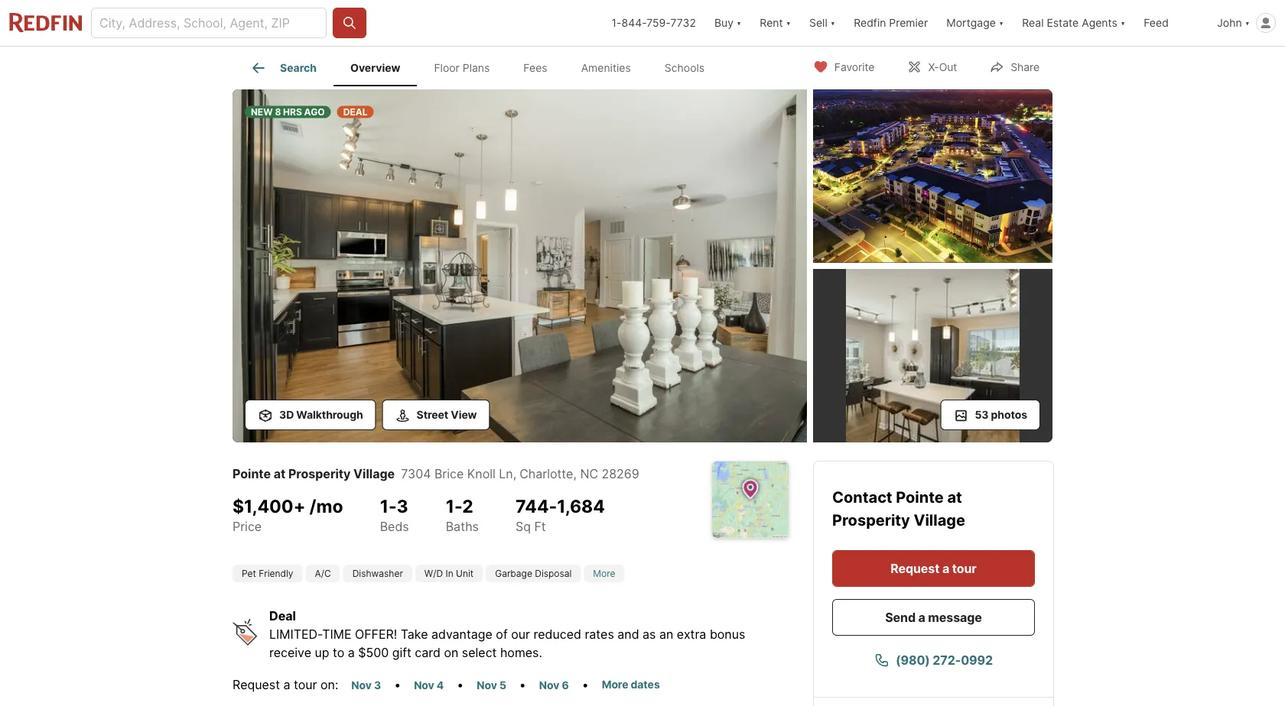 Task type: vqa. For each thing, say whether or not it's contained in the screenshot.


Task type: locate. For each thing, give the bounding box(es) containing it.
0 vertical spatial prosperity
[[288, 467, 351, 482]]

take
[[401, 627, 428, 642]]

▾ right "agents"
[[1121, 16, 1126, 29]]

more for more dates
[[602, 679, 628, 692]]

schools tab
[[648, 50, 722, 86]]

5 ▾ from the left
[[1121, 16, 1126, 29]]

1 horizontal spatial pointe
[[896, 488, 944, 507]]

1 ▾ from the left
[[737, 16, 742, 29]]

759-
[[647, 16, 671, 29]]

3 inside 1-3 beds
[[397, 496, 408, 517]]

real estate agents ▾ button
[[1013, 0, 1135, 46]]

prosperity for pointe at prosperity village 7304 brice knoll ln , charlotte , nc 28269
[[288, 467, 351, 482]]

/mo
[[310, 496, 343, 517]]

amenities tab
[[564, 50, 648, 86]]

3 down $500
[[374, 679, 381, 692]]

▾ right sell
[[831, 16, 836, 29]]

1 horizontal spatial at
[[948, 488, 962, 507]]

village inside pointe at prosperity village
[[914, 511, 966, 530]]

schools
[[665, 61, 705, 74]]

in
[[446, 568, 453, 580]]

request down the 'receive'
[[233, 678, 280, 693]]

card
[[415, 646, 441, 661]]

1 vertical spatial village
[[914, 511, 966, 530]]

1- inside 1-3 beds
[[380, 496, 397, 517]]

mortgage
[[947, 16, 996, 29]]

sell ▾ button
[[809, 0, 836, 46]]

pet
[[242, 568, 256, 580]]

3 up beds
[[397, 496, 408, 517]]

a inside button
[[919, 611, 926, 625]]

1-844-759-7732 link
[[612, 16, 696, 29]]

1 vertical spatial at
[[948, 488, 962, 507]]

0 horizontal spatial ,
[[513, 467, 517, 482]]

28269
[[602, 467, 639, 482]]

, left charlotte
[[513, 467, 517, 482]]

floor plans tab
[[417, 50, 507, 86]]

sell ▾ button
[[800, 0, 845, 46]]

1 vertical spatial pointe
[[896, 488, 944, 507]]

$1,400+
[[233, 496, 305, 517]]

a right send
[[919, 611, 926, 625]]

(980) 272-0992 button
[[832, 643, 1035, 679]]

0 horizontal spatial prosperity
[[288, 467, 351, 482]]

1 horizontal spatial village
[[914, 511, 966, 530]]

3 nov from the left
[[477, 679, 497, 692]]

pointe up $1,400+
[[233, 467, 271, 482]]

2 ▾ from the left
[[786, 16, 791, 29]]

pointe inside pointe at prosperity village
[[896, 488, 944, 507]]

0 horizontal spatial request
[[233, 678, 280, 693]]

request for request a tour
[[891, 562, 940, 576]]

1 vertical spatial 3
[[374, 679, 381, 692]]

send
[[885, 611, 916, 625]]

0 horizontal spatial 3
[[374, 679, 381, 692]]

2 horizontal spatial 1-
[[612, 16, 622, 29]]

• right 6
[[582, 678, 589, 693]]

prosperity inside pointe at prosperity village
[[832, 511, 910, 530]]

3 ▾ from the left
[[831, 16, 836, 29]]

more inside button
[[602, 679, 628, 692]]

nov for nov 5
[[477, 679, 497, 692]]

amenities
[[581, 61, 631, 74]]

4 ▾ from the left
[[999, 16, 1004, 29]]

reduced
[[534, 627, 581, 642]]

1- inside '1-2 baths'
[[446, 496, 462, 517]]

estate
[[1047, 16, 1079, 29]]

deal limited-time offer! take advantage of our reduced rates and as an extra bonus receive up to a $500 gift card on select homes.
[[269, 609, 745, 661]]

advantage
[[431, 627, 493, 642]]

1 horizontal spatial 3
[[397, 496, 408, 517]]

3d walkthrough
[[279, 409, 363, 422]]

▾ for mortgage ▾
[[999, 16, 1004, 29]]

request
[[891, 562, 940, 576], [233, 678, 280, 693]]

photos
[[991, 409, 1027, 422]]

tour inside button
[[952, 562, 977, 576]]

0 horizontal spatial at
[[274, 467, 286, 482]]

1 • from the left
[[394, 678, 401, 693]]

▾ right rent
[[786, 16, 791, 29]]

a
[[942, 562, 950, 576], [919, 611, 926, 625], [348, 646, 355, 661], [283, 678, 290, 693]]

• for nov 5
[[519, 678, 526, 693]]

mortgage ▾ button
[[937, 0, 1013, 46]]

53 photos button
[[941, 400, 1040, 431]]

nov inside button
[[477, 679, 497, 692]]

village for pointe at prosperity village 7304 brice knoll ln , charlotte , nc 28269
[[354, 467, 395, 482]]

prosperity up /mo
[[288, 467, 351, 482]]

nov left 4
[[414, 679, 434, 692]]

at inside pointe at prosperity village
[[948, 488, 962, 507]]

1 , from the left
[[513, 467, 517, 482]]

0 horizontal spatial 1-
[[380, 496, 397, 517]]

buy
[[714, 16, 734, 29]]

send a message button
[[832, 600, 1035, 637]]

bonus
[[710, 627, 745, 642]]

• right nov 3
[[394, 678, 401, 693]]

prosperity down contact
[[832, 511, 910, 530]]

a up message on the bottom
[[942, 562, 950, 576]]

floor plans
[[434, 61, 490, 74]]

▾ right mortgage at the right of page
[[999, 16, 1004, 29]]

fees tab
[[507, 50, 564, 86]]

gift
[[392, 646, 412, 661]]

at up $1,400+
[[274, 467, 286, 482]]

submit search image
[[342, 15, 357, 31]]

272-
[[933, 653, 961, 668]]

nov left 6
[[539, 679, 560, 692]]

pointe for pointe at prosperity village 7304 brice knoll ln , charlotte , nc 28269
[[233, 467, 271, 482]]

0 vertical spatial tour
[[952, 562, 977, 576]]

2 nov from the left
[[414, 679, 434, 692]]

a right to
[[348, 646, 355, 661]]

ft
[[534, 519, 546, 534]]

request up send
[[891, 562, 940, 576]]

tab list containing search
[[233, 47, 734, 86]]

at up request a tour
[[948, 488, 962, 507]]

pointe up request a tour
[[896, 488, 944, 507]]

x-out
[[928, 61, 957, 74]]

a down the 'receive'
[[283, 678, 290, 693]]

1-844-759-7732
[[612, 16, 696, 29]]

more
[[593, 568, 615, 580], [602, 679, 628, 692]]

tour left on:
[[294, 678, 317, 693]]

a inside button
[[942, 562, 950, 576]]

1- up baths
[[446, 496, 462, 517]]

0 vertical spatial pointe
[[233, 467, 271, 482]]

overview tab
[[334, 50, 417, 86]]

3 inside button
[[374, 679, 381, 692]]

•
[[394, 678, 401, 693], [457, 678, 464, 693], [519, 678, 526, 693], [582, 678, 589, 693]]

1- up beds
[[380, 496, 397, 517]]

1 nov from the left
[[351, 679, 372, 692]]

a for request a tour
[[942, 562, 950, 576]]

0 horizontal spatial village
[[354, 467, 395, 482]]

nov inside "button"
[[539, 679, 560, 692]]

• right 4
[[457, 678, 464, 693]]

sell ▾
[[809, 16, 836, 29]]

request inside "request a tour" button
[[891, 562, 940, 576]]

request for request a tour on:
[[233, 678, 280, 693]]

1 horizontal spatial 1-
[[446, 496, 462, 517]]

0 horizontal spatial tour
[[294, 678, 317, 693]]

more dates
[[602, 679, 660, 692]]

a for send a message
[[919, 611, 926, 625]]

▾ for sell ▾
[[831, 16, 836, 29]]

on
[[444, 646, 459, 661]]

receive
[[269, 646, 311, 661]]

offer!
[[355, 627, 397, 642]]

1- for 2
[[446, 496, 462, 517]]

, left "nc"
[[573, 467, 577, 482]]

1 vertical spatial prosperity
[[832, 511, 910, 530]]

1 vertical spatial more
[[602, 679, 628, 692]]

village left the '7304'
[[354, 467, 395, 482]]

1- for 3
[[380, 496, 397, 517]]

3 • from the left
[[519, 678, 526, 693]]

▾ inside 'dropdown button'
[[1121, 16, 1126, 29]]

City, Address, School, Agent, ZIP search field
[[91, 8, 327, 38]]

▾ right buy
[[737, 16, 742, 29]]

plans
[[463, 61, 490, 74]]

1 horizontal spatial request
[[891, 562, 940, 576]]

▾
[[737, 16, 742, 29], [786, 16, 791, 29], [831, 16, 836, 29], [999, 16, 1004, 29], [1121, 16, 1126, 29], [1245, 16, 1250, 29]]

0 vertical spatial at
[[274, 467, 286, 482]]

744-
[[516, 496, 557, 517]]

1 horizontal spatial tour
[[952, 562, 977, 576]]

2 • from the left
[[457, 678, 464, 693]]

▾ for john ▾
[[1245, 16, 1250, 29]]

real estate agents ▾ link
[[1022, 0, 1126, 46]]

prosperity for pointe at prosperity village
[[832, 511, 910, 530]]

1 horizontal spatial prosperity
[[832, 511, 910, 530]]

nov 5
[[477, 679, 506, 692]]

limited-
[[269, 627, 322, 642]]

1- for 844-
[[612, 16, 622, 29]]

tour for request a tour on:
[[294, 678, 317, 693]]

new 8 hrs ago
[[251, 106, 325, 117]]

fees
[[524, 61, 548, 74]]

0 vertical spatial 3
[[397, 496, 408, 517]]

village
[[354, 467, 395, 482], [914, 511, 966, 530]]

image image
[[233, 90, 807, 443], [813, 90, 1053, 263], [813, 269, 1053, 443]]

village up request a tour
[[914, 511, 966, 530]]

tab list
[[233, 47, 734, 86]]

1- left 759-
[[612, 16, 622, 29]]

4
[[437, 679, 444, 692]]

and
[[618, 627, 639, 642]]

nov 3 button
[[345, 677, 388, 695]]

0 horizontal spatial pointe
[[233, 467, 271, 482]]

1 horizontal spatial ,
[[573, 467, 577, 482]]

nov right on:
[[351, 679, 372, 692]]

more left dates
[[602, 679, 628, 692]]

tour up message on the bottom
[[952, 562, 977, 576]]

1 vertical spatial tour
[[294, 678, 317, 693]]

• right 5
[[519, 678, 526, 693]]

pointe at prosperity village
[[832, 488, 966, 530]]

• for nov 6
[[582, 678, 589, 693]]

nov
[[351, 679, 372, 692], [414, 679, 434, 692], [477, 679, 497, 692], [539, 679, 560, 692]]

1 vertical spatial request
[[233, 678, 280, 693]]

▾ right john
[[1245, 16, 1250, 29]]

nov left 5
[[477, 679, 497, 692]]

time
[[322, 627, 352, 642]]

nov 4
[[414, 679, 444, 692]]

0 vertical spatial village
[[354, 467, 395, 482]]

message
[[928, 611, 982, 625]]

4 nov from the left
[[539, 679, 560, 692]]

more right disposal
[[593, 568, 615, 580]]

favorite button
[[800, 51, 888, 82]]

0 vertical spatial more
[[593, 568, 615, 580]]

real estate agents ▾
[[1022, 16, 1126, 29]]

6 ▾ from the left
[[1245, 16, 1250, 29]]

4 • from the left
[[582, 678, 589, 693]]

deal
[[343, 106, 368, 117]]

pet friendly
[[242, 568, 293, 580]]

1-2 baths
[[446, 496, 479, 534]]

0 vertical spatial request
[[891, 562, 940, 576]]

an
[[659, 627, 674, 642]]



Task type: describe. For each thing, give the bounding box(es) containing it.
garbage
[[495, 568, 532, 580]]

friendly
[[259, 568, 293, 580]]

nov for nov 3
[[351, 679, 372, 692]]

garbage disposal
[[495, 568, 572, 580]]

▾ for rent ▾
[[786, 16, 791, 29]]

(980) 272-0992 link
[[832, 643, 1035, 679]]

7732
[[671, 16, 696, 29]]

disposal
[[535, 568, 572, 580]]

buy ▾ button
[[714, 0, 742, 46]]

dates
[[631, 679, 660, 692]]

mortgage ▾
[[947, 16, 1004, 29]]

beds
[[380, 519, 409, 534]]

request a tour
[[891, 562, 977, 576]]

ago
[[304, 106, 325, 117]]

sq
[[516, 519, 531, 534]]

5
[[500, 679, 506, 692]]

744-1,684 sq ft
[[516, 496, 605, 534]]

a for request a tour on:
[[283, 678, 290, 693]]

53 photos
[[975, 409, 1027, 422]]

map entry image
[[712, 462, 789, 539]]

tour for request a tour
[[952, 562, 977, 576]]

hrs
[[283, 106, 302, 117]]

more for more
[[593, 568, 615, 580]]

rent
[[760, 16, 783, 29]]

homes.
[[500, 646, 542, 661]]

as
[[643, 627, 656, 642]]

floor
[[434, 61, 460, 74]]

premier
[[889, 16, 928, 29]]

brice
[[435, 467, 464, 482]]

nov 6
[[539, 679, 569, 692]]

redfin premier
[[854, 16, 928, 29]]

overview
[[350, 61, 400, 74]]

redfin premier button
[[845, 0, 937, 46]]

search
[[280, 61, 317, 74]]

charlotte
[[520, 467, 573, 482]]

844-
[[622, 16, 647, 29]]

feed button
[[1135, 0, 1208, 46]]

a inside deal limited-time offer! take advantage of our reduced rates and as an extra bonus receive up to a $500 gift card on select homes.
[[348, 646, 355, 661]]

nov for nov 6
[[539, 679, 560, 692]]

buy ▾ button
[[705, 0, 751, 46]]

(980)
[[896, 653, 930, 668]]

ln
[[499, 467, 513, 482]]

nc
[[580, 467, 598, 482]]

nov 6 button
[[532, 677, 576, 695]]

price
[[233, 519, 262, 534]]

unit
[[456, 568, 474, 580]]

village for pointe at prosperity village
[[914, 511, 966, 530]]

out
[[939, 61, 957, 74]]

up
[[315, 646, 329, 661]]

• for nov 3
[[394, 678, 401, 693]]

agents
[[1082, 16, 1118, 29]]

mortgage ▾ button
[[947, 0, 1004, 46]]

0992
[[961, 653, 993, 668]]

2
[[462, 496, 473, 517]]

7304
[[401, 467, 431, 482]]

extra
[[677, 627, 706, 642]]

pointe at prosperity village 7304 brice knoll ln , charlotte , nc 28269
[[233, 467, 639, 482]]

$1,400+ /mo price
[[233, 496, 343, 534]]

view
[[451, 409, 477, 422]]

• for nov 4
[[457, 678, 464, 693]]

rent ▾ button
[[751, 0, 800, 46]]

$500
[[358, 646, 389, 661]]

3 for 1-
[[397, 496, 408, 517]]

street view
[[417, 409, 477, 422]]

nov for nov 4
[[414, 679, 434, 692]]

of
[[496, 627, 508, 642]]

walkthrough
[[296, 409, 363, 422]]

8
[[275, 106, 281, 117]]

▾ for buy ▾
[[737, 16, 742, 29]]

our
[[511, 627, 530, 642]]

john ▾
[[1217, 16, 1250, 29]]

street
[[417, 409, 448, 422]]

request a tour on:
[[233, 678, 338, 693]]

knoll
[[467, 467, 496, 482]]

request a tour button
[[832, 551, 1035, 588]]

buy ▾
[[714, 16, 742, 29]]

3d walkthrough button
[[245, 400, 376, 431]]

at for pointe at prosperity village
[[948, 488, 962, 507]]

nov 4 button
[[407, 677, 451, 695]]

pointe for pointe at prosperity village
[[896, 488, 944, 507]]

contact
[[832, 488, 896, 507]]

favorite
[[835, 61, 875, 74]]

rent ▾
[[760, 16, 791, 29]]

select
[[462, 646, 497, 661]]

at for pointe at prosperity village 7304 brice knoll ln , charlotte , nc 28269
[[274, 467, 286, 482]]

6
[[562, 679, 569, 692]]

3 for nov
[[374, 679, 381, 692]]

to
[[333, 646, 344, 661]]

share button
[[976, 51, 1053, 82]]

3d
[[279, 409, 294, 422]]

2 , from the left
[[573, 467, 577, 482]]

new
[[251, 106, 273, 117]]



